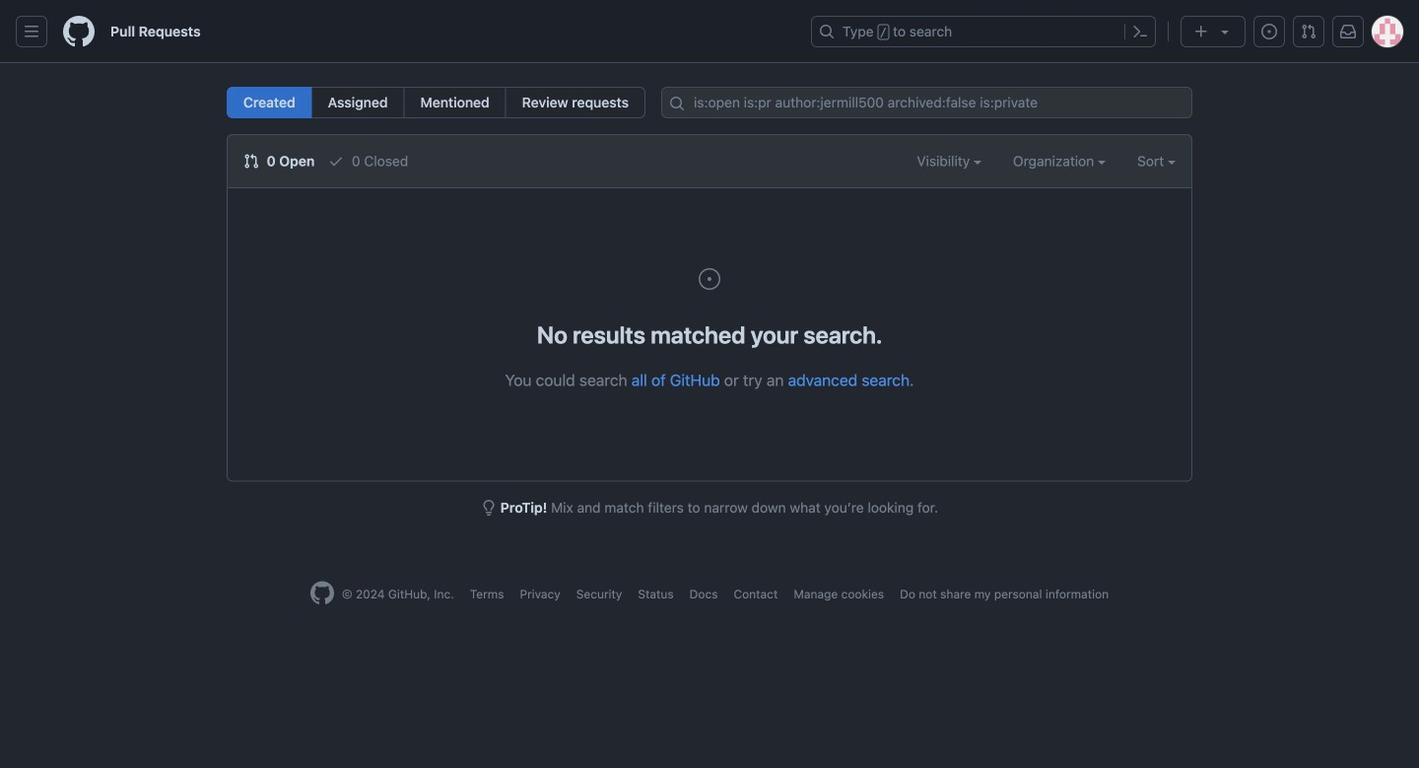 Task type: describe. For each thing, give the bounding box(es) containing it.
0 vertical spatial issue opened image
[[1262, 24, 1278, 39]]

1 vertical spatial git pull request image
[[244, 153, 259, 169]]

plus image
[[1194, 24, 1210, 39]]

notifications image
[[1341, 24, 1357, 39]]

1 vertical spatial issue opened image
[[698, 267, 722, 291]]

1 horizontal spatial git pull request image
[[1301, 24, 1317, 39]]

Issues search field
[[662, 87, 1193, 118]]



Task type: vqa. For each thing, say whether or not it's contained in the screenshot.
LIGHT BULB image
yes



Task type: locate. For each thing, give the bounding box(es) containing it.
command palette image
[[1133, 24, 1149, 39]]

git pull request image left check icon on the top left
[[244, 153, 259, 169]]

check image
[[328, 153, 344, 169]]

0 horizontal spatial homepage image
[[63, 16, 95, 47]]

search image
[[669, 96, 685, 111]]

1 vertical spatial homepage image
[[310, 581, 334, 605]]

homepage image
[[63, 16, 95, 47], [310, 581, 334, 605]]

1 horizontal spatial homepage image
[[310, 581, 334, 605]]

1 horizontal spatial issue opened image
[[1262, 24, 1278, 39]]

issue opened image
[[1262, 24, 1278, 39], [698, 267, 722, 291]]

0 vertical spatial homepage image
[[63, 16, 95, 47]]

0 horizontal spatial git pull request image
[[244, 153, 259, 169]]

git pull request image
[[1301, 24, 1317, 39], [244, 153, 259, 169]]

light bulb image
[[481, 500, 497, 516]]

git pull request image left notifications icon
[[1301, 24, 1317, 39]]

Search all issues text field
[[662, 87, 1193, 118]]

triangle down image
[[1218, 24, 1233, 39]]

pull requests element
[[227, 87, 646, 118]]

0 horizontal spatial issue opened image
[[698, 267, 722, 291]]

0 vertical spatial git pull request image
[[1301, 24, 1317, 39]]



